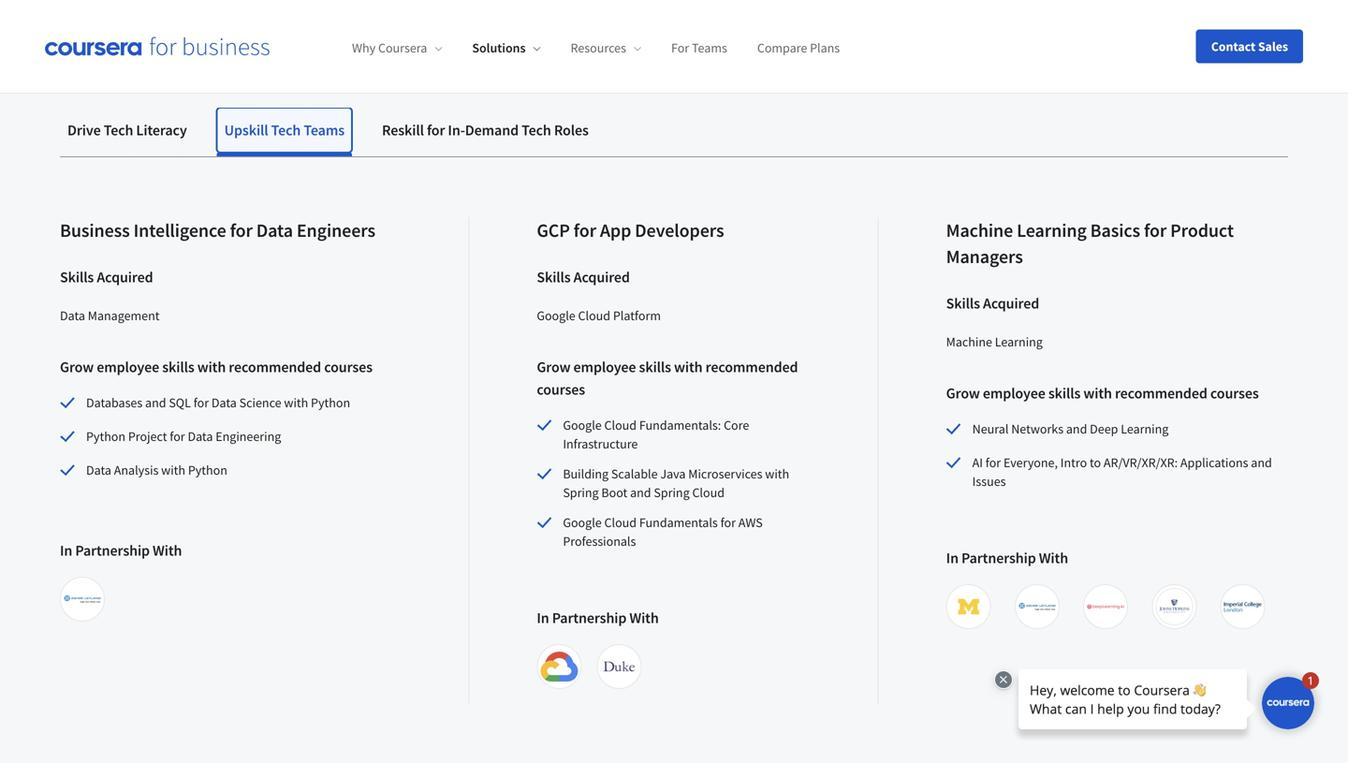 Task type: describe. For each thing, give the bounding box(es) containing it.
reskill for in-demand tech roles
[[382, 121, 589, 140]]

proficiency
[[409, 10, 496, 33]]

in for product
[[946, 549, 959, 568]]

cloud for fundamentals:
[[604, 417, 637, 434]]

skills for business
[[162, 358, 194, 377]]

management
[[88, 307, 160, 324]]

for inside machine learning basics for product managers
[[1144, 219, 1167, 242]]

with up databases and sql for data science with python
[[197, 358, 226, 377]]

google for google cloud fundamentals for aws professionals
[[563, 514, 602, 531]]

resources link
[[571, 40, 641, 56]]

across
[[500, 10, 550, 33]]

ar/vr/xr/xr:
[[1104, 454, 1178, 471]]

skills for business intelligence for data engineers
[[60, 268, 94, 287]]

reskill for in-demand tech roles button
[[375, 108, 596, 153]]

microservices
[[689, 466, 763, 482]]

grow employee skills with recommended courses for basics
[[946, 384, 1259, 403]]

sales
[[1258, 38, 1289, 55]]

fundamentals
[[639, 514, 718, 531]]

neural networks and deep learning
[[973, 421, 1169, 437]]

3 tech from the left
[[522, 121, 551, 140]]

acquired for intelligence
[[97, 268, 153, 287]]

building
[[563, 466, 609, 482]]

and inside ai for everyone, intro to ar/vr/xr/xr: applications and issues
[[1251, 454, 1272, 471]]

google for google cloud platform
[[537, 307, 576, 324]]

skillsets
[[238, 10, 304, 33]]

teams inside button
[[304, 121, 345, 140]]

teams
[[308, 0, 356, 11]]

why coursera link
[[352, 40, 442, 56]]

skills for gcp
[[639, 358, 671, 377]]

2 horizontal spatial python
[[311, 394, 350, 411]]

upskill tech teams tab panel
[[60, 157, 1289, 704]]

drive tech literacy button
[[60, 108, 194, 153]]

in partnership with for engineers
[[60, 541, 182, 560]]

drive tech literacy
[[67, 121, 187, 140]]

2 spring from the left
[[654, 484, 690, 501]]

reskill
[[382, 121, 424, 140]]

for left app
[[574, 219, 596, 242]]

machine for machine learning basics for product managers
[[946, 219, 1013, 242]]

for teams link
[[671, 40, 727, 56]]

machine learning basics for product managers
[[946, 219, 1234, 268]]

grow for business intelligence for data engineers
[[60, 358, 94, 377]]

boot
[[602, 484, 628, 501]]

compare plans
[[757, 40, 840, 56]]

science
[[239, 394, 281, 411]]

drive
[[328, 10, 367, 33]]

skills inside develop high performance tech teams with beginner and advanced level content, including 20+ levelset assessments to measure baseline skills and 50+ skillsets to drive tech proficiency across the entire organization.
[[129, 10, 168, 33]]

and left "50+"
[[172, 10, 202, 33]]

acquired for learning
[[983, 294, 1040, 313]]

0 horizontal spatial ashok leyland logo image
[[64, 581, 101, 618]]

advanced
[[506, 0, 581, 11]]

intro
[[1061, 454, 1087, 471]]

partnership for engineers
[[75, 541, 150, 560]]

including
[[695, 0, 768, 11]]

for teams
[[671, 40, 727, 56]]

managers
[[946, 245, 1023, 268]]

roles
[[554, 121, 589, 140]]

databases and sql for data science with python
[[86, 394, 350, 411]]

demand
[[465, 121, 519, 140]]

applications
[[1181, 454, 1249, 471]]

coursera for business image
[[45, 37, 270, 56]]

assessments
[[873, 0, 973, 11]]

data management
[[60, 307, 160, 324]]

employee for intelligence
[[97, 358, 159, 377]]

professionals
[[563, 533, 636, 550]]

data left science
[[212, 394, 237, 411]]

compare plans link
[[757, 40, 840, 56]]

cloud for fundamentals
[[604, 514, 637, 531]]

data analysis with python
[[86, 462, 227, 479]]

in partnership with for product
[[946, 549, 1069, 568]]

1 spring from the left
[[563, 484, 599, 501]]

fundamentals:
[[639, 417, 721, 434]]

content,
[[626, 0, 691, 11]]

courses for business intelligence for data engineers
[[324, 358, 373, 377]]

basics
[[1091, 219, 1141, 242]]

intelligence
[[134, 219, 226, 242]]

for inside ai for everyone, intro to ar/vr/xr/xr: applications and issues
[[986, 454, 1001, 471]]

building scalable java microservices with spring boot and spring cloud
[[563, 466, 790, 501]]

for right project
[[170, 428, 185, 445]]

courses for gcp for app developers
[[537, 380, 585, 399]]

university of michigan image
[[950, 588, 988, 626]]

2 vertical spatial learning
[[1121, 421, 1169, 437]]

with up 'deep'
[[1084, 384, 1112, 403]]

contact sales button
[[1197, 29, 1304, 63]]

machine learning
[[946, 334, 1043, 350]]

platform
[[613, 307, 661, 324]]

google for google cloud fundamentals: core infrastructure
[[563, 417, 602, 434]]

recommended for for
[[1115, 384, 1208, 403]]

0 horizontal spatial to
[[308, 10, 324, 33]]

1 horizontal spatial in
[[537, 609, 549, 628]]

with for product
[[1039, 549, 1069, 568]]

solutions
[[472, 40, 526, 56]]

databases
[[86, 394, 143, 411]]

engineers
[[297, 219, 376, 242]]

learning for machine learning basics for product managers
[[1017, 219, 1087, 242]]

50+
[[206, 10, 234, 33]]

and inside building scalable java microservices with spring boot and spring cloud
[[630, 484, 651, 501]]

beginner
[[398, 0, 468, 11]]

with down python project for data engineering
[[161, 462, 185, 479]]

with inside building scalable java microservices with spring boot and spring cloud
[[765, 466, 790, 482]]

engineering
[[216, 428, 281, 445]]

project
[[128, 428, 167, 445]]

1 horizontal spatial in partnership with
[[537, 609, 659, 628]]

core
[[724, 417, 749, 434]]

developers
[[635, 219, 724, 242]]

upskill
[[224, 121, 268, 140]]

1 vertical spatial python
[[86, 428, 126, 445]]



Task type: locate. For each thing, give the bounding box(es) containing it.
skills up sql
[[162, 358, 194, 377]]

1 horizontal spatial with
[[630, 609, 659, 628]]

machine up the managers
[[946, 219, 1013, 242]]

grow employee skills with recommended courses up databases and sql for data science with python
[[60, 358, 373, 377]]

skills acquired up machine learning
[[946, 294, 1040, 313]]

google cloud fundamentals for aws professionals
[[563, 514, 763, 550]]

2 horizontal spatial partnership
[[962, 549, 1036, 568]]

2 horizontal spatial to
[[1090, 454, 1101, 471]]

data
[[256, 219, 293, 242], [60, 307, 85, 324], [212, 394, 237, 411], [188, 428, 213, 445], [86, 462, 111, 479]]

skills acquired for gcp
[[537, 268, 630, 287]]

spring down java
[[654, 484, 690, 501]]

1 horizontal spatial grow
[[537, 358, 571, 377]]

tech left the roles
[[522, 121, 551, 140]]

skills
[[129, 10, 168, 33], [162, 358, 194, 377], [639, 358, 671, 377], [1049, 384, 1081, 403]]

0 horizontal spatial python
[[86, 428, 126, 445]]

coursera
[[378, 40, 427, 56]]

performance
[[166, 0, 267, 11]]

python
[[311, 394, 350, 411], [86, 428, 126, 445], [188, 462, 227, 479]]

and right 'applications'
[[1251, 454, 1272, 471]]

why
[[352, 40, 376, 56]]

grow employee skills with recommended courses up fundamentals:
[[537, 358, 798, 399]]

0 horizontal spatial courses
[[324, 358, 373, 377]]

deep learning ai image
[[1087, 588, 1125, 626]]

for inside reskill for in-demand tech roles button
[[427, 121, 445, 140]]

acquired up the google cloud platform at the left of the page
[[574, 268, 630, 287]]

partnership
[[75, 541, 150, 560], [962, 549, 1036, 568], [552, 609, 627, 628]]

cloud inside building scalable java microservices with spring boot and spring cloud
[[692, 484, 725, 501]]

2 horizontal spatial skills acquired
[[946, 294, 1040, 313]]

machine for machine learning
[[946, 334, 993, 350]]

google cloud image
[[541, 648, 578, 686]]

for
[[671, 40, 689, 56]]

and
[[472, 0, 502, 11], [172, 10, 202, 33], [145, 394, 166, 411], [1066, 421, 1088, 437], [1251, 454, 1272, 471], [630, 484, 651, 501]]

1 horizontal spatial python
[[188, 462, 227, 479]]

develop
[[60, 0, 124, 11]]

python right science
[[311, 394, 350, 411]]

teams right for
[[692, 40, 727, 56]]

cloud left platform
[[578, 307, 611, 324]]

1 horizontal spatial acquired
[[574, 268, 630, 287]]

2 horizontal spatial grow
[[946, 384, 980, 403]]

cloud up the infrastructure
[[604, 417, 637, 434]]

in for engineers
[[60, 541, 72, 560]]

in partnership with down analysis
[[60, 541, 182, 560]]

2 horizontal spatial grow employee skills with recommended courses
[[946, 384, 1259, 403]]

courses
[[324, 358, 373, 377], [537, 380, 585, 399], [1211, 384, 1259, 403]]

product
[[1171, 219, 1234, 242]]

2 horizontal spatial tech
[[522, 121, 551, 140]]

0 vertical spatial python
[[311, 394, 350, 411]]

cloud inside 'google cloud fundamentals: core infrastructure'
[[604, 417, 637, 434]]

for left in-
[[427, 121, 445, 140]]

1 horizontal spatial teams
[[692, 40, 727, 56]]

grow employee skills with recommended courses up 'deep'
[[946, 384, 1259, 403]]

for right basics
[[1144, 219, 1167, 242]]

and left sql
[[145, 394, 166, 411]]

1 horizontal spatial skills
[[537, 268, 571, 287]]

spring down building
[[563, 484, 599, 501]]

0 vertical spatial teams
[[692, 40, 727, 56]]

gcp for app developers
[[537, 219, 724, 242]]

1 horizontal spatial tech
[[271, 121, 301, 140]]

contact
[[1212, 38, 1256, 55]]

and left 'deep'
[[1066, 421, 1088, 437]]

1 horizontal spatial courses
[[537, 380, 585, 399]]

partnership down analysis
[[75, 541, 150, 560]]

content tabs tab list
[[60, 108, 1289, 157]]

grow up databases
[[60, 358, 94, 377]]

acquired up "management" at the top of the page
[[97, 268, 153, 287]]

1 horizontal spatial partnership
[[552, 609, 627, 628]]

0 horizontal spatial spring
[[563, 484, 599, 501]]

why coursera
[[352, 40, 427, 56]]

with right microservices
[[765, 466, 790, 482]]

employee up 'networks'
[[983, 384, 1046, 403]]

learning
[[1017, 219, 1087, 242], [995, 334, 1043, 350], [1121, 421, 1169, 437]]

for
[[427, 121, 445, 140], [230, 219, 253, 242], [574, 219, 596, 242], [1144, 219, 1167, 242], [194, 394, 209, 411], [170, 428, 185, 445], [986, 454, 1001, 471], [721, 514, 736, 531]]

1 horizontal spatial to
[[976, 0, 993, 11]]

tech right drive
[[104, 121, 133, 140]]

0 horizontal spatial acquired
[[97, 268, 153, 287]]

infrastructure
[[563, 436, 638, 452]]

grow inside grow employee skills with recommended courses
[[537, 358, 571, 377]]

spring
[[563, 484, 599, 501], [654, 484, 690, 501]]

0 horizontal spatial recommended
[[229, 358, 321, 377]]

cloud
[[578, 307, 611, 324], [604, 417, 637, 434], [692, 484, 725, 501], [604, 514, 637, 531]]

data left engineers
[[256, 219, 293, 242]]

0 horizontal spatial partnership
[[75, 541, 150, 560]]

high
[[128, 0, 162, 11]]

measure
[[996, 0, 1064, 11]]

google
[[537, 307, 576, 324], [563, 417, 602, 434], [563, 514, 602, 531]]

0 horizontal spatial teams
[[304, 121, 345, 140]]

1 machine from the top
[[946, 219, 1013, 242]]

acquired
[[97, 268, 153, 287], [574, 268, 630, 287], [983, 294, 1040, 313]]

skills acquired up data management
[[60, 268, 153, 287]]

with up why coursera
[[360, 0, 395, 11]]

1 horizontal spatial skills acquired
[[537, 268, 630, 287]]

0 horizontal spatial in partnership with
[[60, 541, 182, 560]]

business
[[60, 219, 130, 242]]

recommended
[[229, 358, 321, 377], [706, 358, 798, 377], [1115, 384, 1208, 403]]

sql
[[169, 394, 191, 411]]

2 tech from the left
[[271, 121, 301, 140]]

level
[[585, 0, 622, 11]]

machine down the managers
[[946, 334, 993, 350]]

2 horizontal spatial employee
[[983, 384, 1046, 403]]

upskill tech teams
[[224, 121, 345, 140]]

with right science
[[284, 394, 308, 411]]

2 horizontal spatial in
[[946, 549, 959, 568]]

drive
[[67, 121, 101, 140]]

0 horizontal spatial skills acquired
[[60, 268, 153, 287]]

0 horizontal spatial grow
[[60, 358, 94, 377]]

skills down business
[[60, 268, 94, 287]]

to left measure
[[976, 0, 993, 11]]

1 vertical spatial machine
[[946, 334, 993, 350]]

with
[[153, 541, 182, 560], [1039, 549, 1069, 568], [630, 609, 659, 628]]

0 horizontal spatial employee
[[97, 358, 159, 377]]

recommended up core
[[706, 358, 798, 377]]

to inside ai for everyone, intro to ar/vr/xr/xr: applications and issues
[[1090, 454, 1101, 471]]

imperial college london image
[[1224, 588, 1262, 626]]

scalable
[[611, 466, 658, 482]]

tech up why coursera
[[371, 10, 405, 33]]

develop high performance tech teams with beginner and advanced level content, including 20+ levelset assessments to measure baseline skills and 50+ skillsets to drive tech proficiency across the entire organization.
[[60, 0, 1064, 33]]

cloud up professionals
[[604, 514, 637, 531]]

grow down the google cloud platform at the left of the page
[[537, 358, 571, 377]]

johns hopkins university logo image
[[1156, 588, 1193, 626]]

skills up "coursera for business" image
[[129, 10, 168, 33]]

with inside develop high performance tech teams with beginner and advanced level content, including 20+ levelset assessments to measure baseline skills and 50+ skillsets to drive tech proficiency across the entire organization.
[[360, 0, 395, 11]]

skills acquired for business
[[60, 268, 153, 287]]

grow employee skills with recommended courses
[[60, 358, 373, 377], [537, 358, 798, 399], [946, 384, 1259, 403]]

data left analysis
[[86, 462, 111, 479]]

recommended up science
[[229, 358, 321, 377]]

skills up machine learning
[[946, 294, 980, 313]]

contact sales
[[1212, 38, 1289, 55]]

1 vertical spatial teams
[[304, 121, 345, 140]]

employee for for
[[574, 358, 636, 377]]

skills for machine learning basics for product managers
[[946, 294, 980, 313]]

tech left teams
[[271, 0, 305, 11]]

2 horizontal spatial acquired
[[983, 294, 1040, 313]]

for inside google cloud fundamentals for aws professionals
[[721, 514, 736, 531]]

grow employee skills with recommended courses for for
[[60, 358, 373, 377]]

2 horizontal spatial recommended
[[1115, 384, 1208, 403]]

with up fundamentals:
[[674, 358, 703, 377]]

issues
[[973, 473, 1006, 490]]

to left drive
[[308, 10, 324, 33]]

resources
[[571, 40, 626, 56]]

machine inside machine learning basics for product managers
[[946, 219, 1013, 242]]

levelset
[[803, 0, 870, 11]]

0 horizontal spatial tech
[[271, 0, 305, 11]]

employee for learning
[[983, 384, 1046, 403]]

aws
[[739, 514, 763, 531]]

java
[[661, 466, 686, 482]]

organization.
[[633, 10, 736, 33]]

in-
[[448, 121, 465, 140]]

data down databases and sql for data science with python
[[188, 428, 213, 445]]

google inside google cloud fundamentals for aws professionals
[[563, 514, 602, 531]]

employee
[[97, 358, 159, 377], [574, 358, 636, 377], [983, 384, 1046, 403]]

for right intelligence
[[230, 219, 253, 242]]

google cloud platform
[[537, 307, 661, 324]]

recommended for data
[[229, 358, 321, 377]]

learning inside machine learning basics for product managers
[[1017, 219, 1087, 242]]

2 horizontal spatial courses
[[1211, 384, 1259, 403]]

analysis
[[114, 462, 159, 479]]

1 vertical spatial google
[[563, 417, 602, 434]]

google inside 'google cloud fundamentals: core infrastructure'
[[563, 417, 602, 434]]

cloud inside google cloud fundamentals for aws professionals
[[604, 514, 637, 531]]

teams right the upskill
[[304, 121, 345, 140]]

skills down platform
[[639, 358, 671, 377]]

learning up ar/vr/xr/xr:
[[1121, 421, 1169, 437]]

partnership up duke university "image"
[[552, 609, 627, 628]]

0 vertical spatial learning
[[1017, 219, 1087, 242]]

neural
[[973, 421, 1009, 437]]

data left "management" at the top of the page
[[60, 307, 85, 324]]

cloud for platform
[[578, 307, 611, 324]]

0 horizontal spatial skills
[[60, 268, 94, 287]]

employee down the google cloud platform at the left of the page
[[574, 358, 636, 377]]

1 horizontal spatial grow employee skills with recommended courses
[[537, 358, 798, 399]]

google left platform
[[537, 307, 576, 324]]

gcp
[[537, 219, 570, 242]]

0 horizontal spatial in
[[60, 541, 72, 560]]

1 horizontal spatial ashok leyland logo image
[[1019, 588, 1056, 626]]

and up solutions
[[472, 0, 502, 11]]

python down python project for data engineering
[[188, 462, 227, 479]]

learning left basics
[[1017, 219, 1087, 242]]

tech right the upskill
[[271, 121, 301, 140]]

2 vertical spatial python
[[188, 462, 227, 479]]

partnership up university of michigan icon
[[962, 549, 1036, 568]]

for left the aws
[[721, 514, 736, 531]]

google up professionals
[[563, 514, 602, 531]]

upskill tech teams button
[[217, 108, 352, 153]]

1 horizontal spatial recommended
[[706, 358, 798, 377]]

compare
[[757, 40, 808, 56]]

cloud down microservices
[[692, 484, 725, 501]]

with inside grow employee skills with recommended courses
[[674, 358, 703, 377]]

tech for upskill
[[271, 121, 301, 140]]

2 horizontal spatial with
[[1039, 549, 1069, 568]]

0 horizontal spatial tech
[[104, 121, 133, 140]]

in partnership with up university of michigan icon
[[946, 549, 1069, 568]]

literacy
[[136, 121, 187, 140]]

20+
[[772, 0, 800, 11]]

with
[[360, 0, 395, 11], [197, 358, 226, 377], [674, 358, 703, 377], [1084, 384, 1112, 403], [284, 394, 308, 411], [161, 462, 185, 479], [765, 466, 790, 482]]

0 horizontal spatial grow employee skills with recommended courses
[[60, 358, 373, 377]]

skills acquired up the google cloud platform at the left of the page
[[537, 268, 630, 287]]

2 horizontal spatial in partnership with
[[946, 549, 1069, 568]]

1 tech from the left
[[104, 121, 133, 140]]

google up the infrastructure
[[563, 417, 602, 434]]

grow employee skills with recommended courses for app
[[537, 358, 798, 399]]

ai for everyone, intro to ar/vr/xr/xr: applications and issues
[[973, 454, 1272, 490]]

skills acquired for machine
[[946, 294, 1040, 313]]

in partnership with up duke university "image"
[[537, 609, 659, 628]]

learning for machine learning
[[995, 334, 1043, 350]]

google cloud fundamentals: core infrastructure
[[563, 417, 749, 452]]

for right sql
[[194, 394, 209, 411]]

2 vertical spatial google
[[563, 514, 602, 531]]

python project for data engineering
[[86, 428, 281, 445]]

skills up neural networks and deep learning
[[1049, 384, 1081, 403]]

app
[[600, 219, 631, 242]]

0 vertical spatial google
[[537, 307, 576, 324]]

networks
[[1012, 421, 1064, 437]]

1 horizontal spatial spring
[[654, 484, 690, 501]]

skills down the gcp
[[537, 268, 571, 287]]

employee up databases
[[97, 358, 159, 377]]

ashok leyland logo image
[[64, 581, 101, 618], [1019, 588, 1056, 626]]

with for engineers
[[153, 541, 182, 560]]

to right intro at the bottom right of the page
[[1090, 454, 1101, 471]]

python down databases
[[86, 428, 126, 445]]

2 horizontal spatial skills
[[946, 294, 980, 313]]

learning up 'networks'
[[995, 334, 1043, 350]]

courses for machine learning basics for product managers
[[1211, 384, 1259, 403]]

and down scalable
[[630, 484, 651, 501]]

grow for gcp for app developers
[[537, 358, 571, 377]]

2 machine from the top
[[946, 334, 993, 350]]

1 horizontal spatial tech
[[371, 10, 405, 33]]

entire
[[583, 10, 629, 33]]

1 horizontal spatial employee
[[574, 358, 636, 377]]

1 vertical spatial learning
[[995, 334, 1043, 350]]

ai
[[973, 454, 983, 471]]

acquired up machine learning
[[983, 294, 1040, 313]]

tech for drive
[[104, 121, 133, 140]]

grow
[[60, 358, 94, 377], [537, 358, 571, 377], [946, 384, 980, 403]]

partnership for product
[[962, 549, 1036, 568]]

for right 'ai'
[[986, 454, 1001, 471]]

the
[[554, 10, 579, 33]]

0 horizontal spatial with
[[153, 541, 182, 560]]

business intelligence for data engineers
[[60, 219, 376, 242]]

grow up neural
[[946, 384, 980, 403]]

courses inside grow employee skills with recommended courses
[[537, 380, 585, 399]]

recommended for developers
[[706, 358, 798, 377]]

solutions link
[[472, 40, 541, 56]]

skills for gcp for app developers
[[537, 268, 571, 287]]

plans
[[810, 40, 840, 56]]

baseline
[[60, 10, 126, 33]]

tech
[[271, 0, 305, 11], [371, 10, 405, 33]]

tech inside button
[[271, 121, 301, 140]]

recommended up 'deep'
[[1115, 384, 1208, 403]]

0 vertical spatial machine
[[946, 219, 1013, 242]]

deep
[[1090, 421, 1119, 437]]

acquired for for
[[574, 268, 630, 287]]

in partnership with
[[60, 541, 182, 560], [946, 549, 1069, 568], [537, 609, 659, 628]]

skills for machine
[[1049, 384, 1081, 403]]

everyone,
[[1004, 454, 1058, 471]]

grow for machine learning basics for product managers
[[946, 384, 980, 403]]

duke university image
[[601, 648, 638, 686]]



Task type: vqa. For each thing, say whether or not it's contained in the screenshot.
platform
yes



